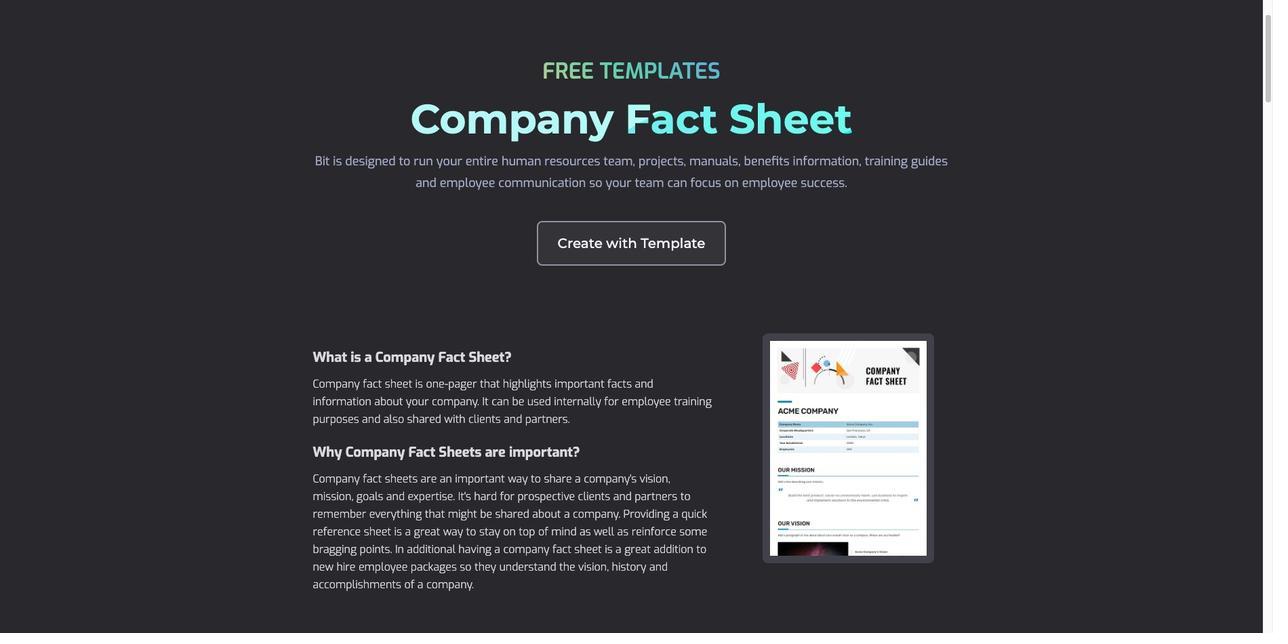 Task type: describe. For each thing, give the bounding box(es) containing it.
free templates
[[543, 57, 721, 85]]

addition
[[654, 543, 694, 557]]

can inside company fact sheet is one-pager that highlights important facts and information about your company. it can be used internally for employee training purposes and also shared with clients and partners.
[[492, 395, 509, 409]]

what is a company fact sheet?
[[313, 349, 512, 367]]

mission,
[[313, 490, 354, 504]]

0 vertical spatial your
[[437, 153, 462, 170]]

shared inside company fact sheets are an important way to share a company's vision, mission, goals and expertise. it's hard for prospective clients and partners to remember everything that might be shared about a company. providing a quick reference sheet is a great way to stay on top of mind as well as reinforce some bragging points. in additional having a company fact sheet is a great addition to new hire employee packages so they understand the vision, history and accomplishments of a company.
[[495, 507, 530, 521]]

sheet inside company fact sheet is one-pager that highlights important facts and information about your company. it can be used internally for employee training purposes and also shared with clients and partners.
[[385, 377, 412, 391]]

benefits
[[744, 153, 790, 170]]

in
[[395, 543, 404, 557]]

1 vertical spatial great
[[625, 543, 651, 557]]

can inside bit is designed to run your entire human resources team, projects, manuals, benefits information, training guides and employee communication so your team can focus on employee success.
[[668, 175, 687, 191]]

focus
[[691, 175, 722, 191]]

bragging
[[313, 543, 357, 557]]

with inside company fact sheet is one-pager that highlights important facts and information about your company. it can be used internally for employee training purposes and also shared with clients and partners.
[[444, 412, 466, 427]]

0 vertical spatial fact
[[625, 94, 718, 144]]

partners.
[[525, 412, 570, 427]]

resources
[[545, 153, 600, 170]]

a down stay
[[495, 543, 500, 557]]

1 horizontal spatial way
[[508, 472, 528, 486]]

well
[[594, 525, 615, 539]]

everything
[[369, 507, 422, 521]]

create
[[558, 235, 603, 252]]

a up mind
[[564, 507, 570, 521]]

and down addition
[[650, 560, 668, 574]]

entire
[[466, 153, 498, 170]]

training inside company fact sheet is one-pager that highlights important facts and information about your company. it can be used internally for employee training purposes and also shared with clients and partners.
[[674, 395, 712, 409]]

is inside company fact sheet is one-pager that highlights important facts and information about your company. it can be used internally for employee training purposes and also shared with clients and partners.
[[415, 377, 423, 391]]

create with template link
[[537, 221, 726, 266]]

and left partners.
[[504, 412, 522, 427]]

1 as from the left
[[580, 525, 591, 539]]

they
[[475, 560, 496, 574]]

2 vertical spatial company.
[[426, 578, 474, 592]]

training inside bit is designed to run your entire human resources team, projects, manuals, benefits information, training guides and employee communication so your team can focus on employee success.
[[865, 153, 908, 170]]

2 as from the left
[[617, 525, 629, 539]]

employee inside company fact sheet is one-pager that highlights important facts and information about your company. it can be used internally for employee training purposes and also shared with clients and partners.
[[622, 395, 671, 409]]

your inside company fact sheet is one-pager that highlights important facts and information about your company. it can be used internally for employee training purposes and also shared with clients and partners.
[[406, 395, 429, 409]]

company. inside company fact sheet is one-pager that highlights important facts and information about your company. it can be used internally for employee training purposes and also shared with clients and partners.
[[432, 395, 480, 409]]

information,
[[793, 153, 862, 170]]

sheet
[[730, 94, 853, 144]]

some
[[680, 525, 708, 539]]

might
[[448, 507, 477, 521]]

projects,
[[639, 153, 686, 170]]

employee down benefits
[[742, 175, 798, 191]]

pager
[[448, 377, 477, 391]]

top
[[519, 525, 535, 539]]

a down the packages
[[418, 578, 424, 592]]

0 vertical spatial vision,
[[640, 472, 670, 486]]

and up "everything"
[[386, 490, 405, 504]]

shared inside company fact sheet is one-pager that highlights important facts and information about your company. it can be used internally for employee training purposes and also shared with clients and partners.
[[407, 412, 441, 427]]

company for company fact sheet
[[411, 94, 614, 144]]

additional
[[407, 543, 456, 557]]

company
[[503, 543, 550, 557]]

important?
[[509, 444, 580, 462]]

to up the having
[[466, 525, 476, 539]]

an
[[440, 472, 452, 486]]

that inside company fact sheet is one-pager that highlights important facts and information about your company. it can be used internally for employee training purposes and also shared with clients and partners.
[[480, 377, 500, 391]]

1 vertical spatial fact
[[438, 349, 465, 367]]

why company fact sheets are important?
[[313, 444, 580, 462]]

used
[[527, 395, 551, 409]]

hard
[[474, 490, 497, 504]]

about inside company fact sheet is one-pager that highlights important facts and information about your company. it can be used internally for employee training purposes and also shared with clients and partners.
[[374, 395, 403, 409]]

hire
[[337, 560, 356, 574]]

1 vertical spatial company.
[[573, 507, 621, 521]]

employee inside company fact sheets are an important way to share a company's vision, mission, goals and expertise. it's hard for prospective clients and partners to remember everything that might be shared about a company. providing a quick reference sheet is a great way to stay on top of mind as well as reinforce some bragging points. in additional having a company fact sheet is a great addition to new hire employee packages so they understand the vision, history and accomplishments of a company.
[[359, 560, 408, 574]]

also
[[384, 412, 404, 427]]

communication
[[499, 175, 586, 191]]

manuals,
[[690, 153, 741, 170]]

one-
[[426, 377, 448, 391]]

for inside company fact sheet is one-pager that highlights important facts and information about your company. it can be used internally for employee training purposes and also shared with clients and partners.
[[604, 395, 619, 409]]

it
[[482, 395, 489, 409]]

having
[[459, 543, 492, 557]]

success.
[[801, 175, 848, 191]]

company fact sheet is one-pager that highlights important facts and information about your company. it can be used internally for employee training purposes and also shared with clients and partners.
[[313, 377, 712, 427]]

reference
[[313, 525, 361, 539]]

bit
[[315, 153, 330, 170]]

2 horizontal spatial your
[[606, 175, 632, 191]]

about inside company fact sheets are an important way to share a company's vision, mission, goals and expertise. it's hard for prospective clients and partners to remember everything that might be shared about a company. providing a quick reference sheet is a great way to stay on top of mind as well as reinforce some bragging points. in additional having a company fact sheet is a great addition to new hire employee packages so they understand the vision, history and accomplishments of a company.
[[533, 507, 561, 521]]

2 vertical spatial fact
[[409, 444, 435, 462]]

company fact sheet image
[[763, 334, 934, 564]]

clients inside company fact sheet is one-pager that highlights important facts and information about your company. it can be used internally for employee training purposes and also shared with clients and partners.
[[469, 412, 501, 427]]

internally
[[554, 395, 601, 409]]

the
[[559, 560, 576, 574]]

1 vertical spatial vision,
[[579, 560, 609, 574]]

and inside bit is designed to run your entire human resources team, projects, manuals, benefits information, training guides and employee communication so your team can focus on employee success.
[[416, 175, 437, 191]]

company up one-
[[376, 349, 435, 367]]

and right facts
[[635, 377, 654, 391]]

designed
[[345, 153, 396, 170]]

accomplishments
[[313, 578, 402, 592]]

is right what
[[351, 349, 361, 367]]

to up quick
[[681, 490, 691, 504]]

template
[[641, 235, 706, 252]]



Task type: vqa. For each thing, say whether or not it's contained in the screenshot.
Company fact sheets are an important way to share a company's vision, mission, goals and expertise. It's hard for prospective clients and partners to remember everything that might be shared about a company. Providing a quick reference sheet is a great way to stay on top of mind as well as reinforce some bragging points. In additional having a company fact sheet is a great addition to new hire employee packages so they understand the vision, history and accomplishments of a company.
yes



Task type: locate. For each thing, give the bounding box(es) containing it.
0 vertical spatial important
[[555, 377, 605, 391]]

1 horizontal spatial on
[[725, 175, 739, 191]]

as right the 'well'
[[617, 525, 629, 539]]

sheets
[[385, 472, 418, 486]]

history
[[612, 560, 647, 574]]

company up human
[[411, 94, 614, 144]]

great up additional
[[414, 525, 440, 539]]

1 horizontal spatial for
[[604, 395, 619, 409]]

0 vertical spatial be
[[512, 395, 524, 409]]

remember
[[313, 507, 366, 521]]

so inside company fact sheets are an important way to share a company's vision, mission, goals and expertise. it's hard for prospective clients and partners to remember everything that might be shared about a company. providing a quick reference sheet is a great way to stay on top of mind as well as reinforce some bragging points. in additional having a company fact sheet is a great addition to new hire employee packages so they understand the vision, history and accomplishments of a company.
[[460, 560, 472, 574]]

0 horizontal spatial with
[[444, 412, 466, 427]]

what
[[313, 349, 347, 367]]

0 horizontal spatial are
[[421, 472, 437, 486]]

is up in at the bottom left of the page
[[394, 525, 402, 539]]

1 horizontal spatial vision,
[[640, 472, 670, 486]]

1 vertical spatial are
[[421, 472, 437, 486]]

quick
[[682, 507, 707, 521]]

important inside company fact sheet is one-pager that highlights important facts and information about your company. it can be used internally for employee training purposes and also shared with clients and partners.
[[555, 377, 605, 391]]

to up prospective
[[531, 472, 541, 486]]

0 horizontal spatial shared
[[407, 412, 441, 427]]

for
[[604, 395, 619, 409], [500, 490, 515, 504]]

0 horizontal spatial great
[[414, 525, 440, 539]]

your
[[437, 153, 462, 170], [606, 175, 632, 191], [406, 395, 429, 409]]

1 vertical spatial with
[[444, 412, 466, 427]]

0 horizontal spatial training
[[674, 395, 712, 409]]

employee down points.
[[359, 560, 408, 574]]

0 horizontal spatial clients
[[469, 412, 501, 427]]

are inside company fact sheets are an important way to share a company's vision, mission, goals and expertise. it's hard for prospective clients and partners to remember everything that might be shared about a company. providing a quick reference sheet is a great way to stay on top of mind as well as reinforce some bragging points. in additional having a company fact sheet is a great addition to new hire employee packages so they understand the vision, history and accomplishments of a company.
[[421, 472, 437, 486]]

fact up pager
[[438, 349, 465, 367]]

be inside company fact sheets are an important way to share a company's vision, mission, goals and expertise. it's hard for prospective clients and partners to remember everything that might be shared about a company. providing a quick reference sheet is a great way to stay on top of mind as well as reinforce some bragging points. in additional having a company fact sheet is a great addition to new hire employee packages so they understand the vision, history and accomplishments of a company.
[[480, 507, 492, 521]]

a left quick
[[673, 507, 679, 521]]

a right what
[[365, 349, 372, 367]]

great up history on the bottom of page
[[625, 543, 651, 557]]

0 vertical spatial that
[[480, 377, 500, 391]]

0 vertical spatial are
[[485, 444, 506, 462]]

is right bit
[[333, 153, 342, 170]]

0 vertical spatial great
[[414, 525, 440, 539]]

1 vertical spatial your
[[606, 175, 632, 191]]

and down "company's"
[[614, 490, 632, 504]]

0 vertical spatial about
[[374, 395, 403, 409]]

to down some
[[697, 543, 707, 557]]

important
[[555, 377, 605, 391], [455, 472, 505, 486]]

is down the 'well'
[[605, 543, 613, 557]]

way
[[508, 472, 528, 486], [443, 525, 463, 539]]

company up information at bottom left
[[313, 377, 360, 391]]

purposes
[[313, 412, 359, 427]]

it's
[[458, 490, 471, 504]]

team,
[[604, 153, 636, 170]]

vision,
[[640, 472, 670, 486], [579, 560, 609, 574]]

0 vertical spatial with
[[606, 235, 637, 252]]

1 horizontal spatial great
[[625, 543, 651, 557]]

fact
[[363, 377, 382, 391], [363, 472, 382, 486], [553, 543, 572, 557]]

that
[[480, 377, 500, 391], [425, 507, 445, 521]]

important up the internally
[[555, 377, 605, 391]]

0 horizontal spatial that
[[425, 507, 445, 521]]

0 horizontal spatial can
[[492, 395, 509, 409]]

company. up the 'well'
[[573, 507, 621, 521]]

be inside company fact sheet is one-pager that highlights important facts and information about your company. it can be used internally for employee training purposes and also shared with clients and partners.
[[512, 395, 524, 409]]

a right share
[[575, 472, 581, 486]]

of right top at the bottom left
[[538, 525, 549, 539]]

sheet
[[385, 377, 412, 391], [364, 525, 391, 539], [575, 543, 602, 557]]

packages
[[411, 560, 457, 574]]

as
[[580, 525, 591, 539], [617, 525, 629, 539]]

fact down mind
[[553, 543, 572, 557]]

0 vertical spatial for
[[604, 395, 619, 409]]

be down highlights on the left of the page
[[512, 395, 524, 409]]

points.
[[360, 543, 392, 557]]

sheet?
[[469, 349, 512, 367]]

be
[[512, 395, 524, 409], [480, 507, 492, 521]]

0 horizontal spatial vision,
[[579, 560, 609, 574]]

on inside bit is designed to run your entire human resources team, projects, manuals, benefits information, training guides and employee communication so your team can focus on employee success.
[[725, 175, 739, 191]]

of down the packages
[[404, 578, 415, 592]]

1 vertical spatial so
[[460, 560, 472, 574]]

0 horizontal spatial on
[[503, 525, 516, 539]]

employee down "entire"
[[440, 175, 495, 191]]

great
[[414, 525, 440, 539], [625, 543, 651, 557]]

stay
[[479, 525, 500, 539]]

1 horizontal spatial training
[[865, 153, 908, 170]]

company. down pager
[[432, 395, 480, 409]]

fact for sheet
[[363, 377, 382, 391]]

1 horizontal spatial about
[[533, 507, 561, 521]]

for inside company fact sheets are an important way to share a company's vision, mission, goals and expertise. it's hard for prospective clients and partners to remember everything that might be shared about a company. providing a quick reference sheet is a great way to stay on top of mind as well as reinforce some bragging points. in additional having a company fact sheet is a great addition to new hire employee packages so they understand the vision, history and accomplishments of a company.
[[500, 490, 515, 504]]

on left top at the bottom left
[[503, 525, 516, 539]]

with right create
[[606, 235, 637, 252]]

2 horizontal spatial fact
[[625, 94, 718, 144]]

way down might
[[443, 525, 463, 539]]

as left the 'well'
[[580, 525, 591, 539]]

information
[[313, 395, 371, 409]]

0 vertical spatial training
[[865, 153, 908, 170]]

company's
[[584, 472, 637, 486]]

1 horizontal spatial with
[[606, 235, 637, 252]]

and down run
[[416, 175, 437, 191]]

that up 'it'
[[480, 377, 500, 391]]

2 vertical spatial fact
[[553, 543, 572, 557]]

that down expertise.
[[425, 507, 445, 521]]

templates
[[600, 57, 721, 85]]

company up the sheets
[[346, 444, 405, 462]]

way up prospective
[[508, 472, 528, 486]]

1 vertical spatial about
[[533, 507, 561, 521]]

1 vertical spatial way
[[443, 525, 463, 539]]

clients inside company fact sheets are an important way to share a company's vision, mission, goals and expertise. it's hard for prospective clients and partners to remember everything that might be shared about a company. providing a quick reference sheet is a great way to stay on top of mind as well as reinforce some bragging points. in additional having a company fact sheet is a great addition to new hire employee packages so they understand the vision, history and accomplishments of a company.
[[578, 490, 611, 504]]

be down hard
[[480, 507, 492, 521]]

can
[[668, 175, 687, 191], [492, 395, 509, 409]]

training
[[865, 153, 908, 170], [674, 395, 712, 409]]

shared
[[407, 412, 441, 427], [495, 507, 530, 521]]

about up also
[[374, 395, 403, 409]]

0 horizontal spatial important
[[455, 472, 505, 486]]

company
[[411, 94, 614, 144], [376, 349, 435, 367], [313, 377, 360, 391], [346, 444, 405, 462], [313, 472, 360, 486]]

important up hard
[[455, 472, 505, 486]]

1 vertical spatial can
[[492, 395, 509, 409]]

on
[[725, 175, 739, 191], [503, 525, 516, 539]]

1 vertical spatial training
[[674, 395, 712, 409]]

prospective
[[518, 490, 575, 504]]

sheet down the 'well'
[[575, 543, 602, 557]]

1 vertical spatial for
[[500, 490, 515, 504]]

facts
[[608, 377, 632, 391]]

and
[[416, 175, 437, 191], [635, 377, 654, 391], [362, 412, 381, 427], [504, 412, 522, 427], [386, 490, 405, 504], [614, 490, 632, 504], [650, 560, 668, 574]]

why
[[313, 444, 342, 462]]

share
[[544, 472, 572, 486]]

0 horizontal spatial as
[[580, 525, 591, 539]]

0 horizontal spatial way
[[443, 525, 463, 539]]

0 horizontal spatial of
[[404, 578, 415, 592]]

0 vertical spatial on
[[725, 175, 739, 191]]

of
[[538, 525, 549, 539], [404, 578, 415, 592]]

company fact sheets are an important way to share a company's vision, mission, goals and expertise. it's hard for prospective clients and partners to remember everything that might be shared about a company. providing a quick reference sheet is a great way to stay on top of mind as well as reinforce some bragging points. in additional having a company fact sheet is a great addition to new hire employee packages so they understand the vision, history and accomplishments of a company.
[[313, 472, 708, 592]]

shared up top at the bottom left
[[495, 507, 530, 521]]

can right 'it'
[[492, 395, 509, 409]]

to left run
[[399, 153, 411, 170]]

1 horizontal spatial are
[[485, 444, 506, 462]]

1 vertical spatial be
[[480, 507, 492, 521]]

0 horizontal spatial fact
[[409, 444, 435, 462]]

0 horizontal spatial your
[[406, 395, 429, 409]]

1 vertical spatial sheet
[[364, 525, 391, 539]]

1 vertical spatial fact
[[363, 472, 382, 486]]

are right 'sheets'
[[485, 444, 506, 462]]

expertise.
[[408, 490, 455, 504]]

company inside company fact sheet is one-pager that highlights important facts and information about your company. it can be used internally for employee training purposes and also shared with clients and partners.
[[313, 377, 360, 391]]

team
[[635, 175, 664, 191]]

1 horizontal spatial be
[[512, 395, 524, 409]]

can down projects,
[[668, 175, 687, 191]]

reinforce
[[632, 525, 677, 539]]

1 vertical spatial important
[[455, 472, 505, 486]]

sheets
[[439, 444, 482, 462]]

mind
[[552, 525, 577, 539]]

company for company fact sheet is one-pager that highlights important facts and information about your company. it can be used internally for employee training purposes and also shared with clients and partners.
[[313, 377, 360, 391]]

fact up the sheets
[[409, 444, 435, 462]]

company up mission, at the bottom of the page
[[313, 472, 360, 486]]

so
[[589, 175, 603, 191], [460, 560, 472, 574]]

a
[[365, 349, 372, 367], [575, 472, 581, 486], [564, 507, 570, 521], [673, 507, 679, 521], [405, 525, 411, 539], [495, 543, 500, 557], [616, 543, 622, 557], [418, 578, 424, 592]]

important inside company fact sheets are an important way to share a company's vision, mission, goals and expertise. it's hard for prospective clients and partners to remember everything that might be shared about a company. providing a quick reference sheet is a great way to stay on top of mind as well as reinforce some bragging points. in additional having a company fact sheet is a great addition to new hire employee packages so they understand the vision, history and accomplishments of a company.
[[455, 472, 505, 486]]

vision, right the on the left bottom of the page
[[579, 560, 609, 574]]

fact for sheets
[[363, 472, 382, 486]]

company fact sheet
[[411, 94, 853, 144]]

partners
[[635, 490, 678, 504]]

company for company fact sheets are an important way to share a company's vision, mission, goals and expertise. it's hard for prospective clients and partners to remember everything that might be shared about a company. providing a quick reference sheet is a great way to stay on top of mind as well as reinforce some bragging points. in additional having a company fact sheet is a great addition to new hire employee packages so they understand the vision, history and accomplishments of a company.
[[313, 472, 360, 486]]

about down prospective
[[533, 507, 561, 521]]

1 horizontal spatial important
[[555, 377, 605, 391]]

sheet down what is a company fact sheet?
[[385, 377, 412, 391]]

0 vertical spatial so
[[589, 175, 603, 191]]

to inside bit is designed to run your entire human resources team, projects, manuals, benefits information, training guides and employee communication so your team can focus on employee success.
[[399, 153, 411, 170]]

1 horizontal spatial of
[[538, 525, 549, 539]]

0 vertical spatial sheet
[[385, 377, 412, 391]]

0 vertical spatial company.
[[432, 395, 480, 409]]

vision, up "partners"
[[640, 472, 670, 486]]

2 vertical spatial sheet
[[575, 543, 602, 557]]

understand
[[499, 560, 556, 574]]

1 vertical spatial clients
[[578, 490, 611, 504]]

a down "everything"
[[405, 525, 411, 539]]

on right focus
[[725, 175, 739, 191]]

company inside company fact sheets are an important way to share a company's vision, mission, goals and expertise. it's hard for prospective clients and partners to remember everything that might be shared about a company. providing a quick reference sheet is a great way to stay on top of mind as well as reinforce some bragging points. in additional having a company fact sheet is a great addition to new hire employee packages so they understand the vision, history and accomplishments of a company.
[[313, 472, 360, 486]]

fact up goals
[[363, 472, 382, 486]]

for down facts
[[604, 395, 619, 409]]

so down resources
[[589, 175, 603, 191]]

company. down the packages
[[426, 578, 474, 592]]

fact up information at bottom left
[[363, 377, 382, 391]]

0 vertical spatial way
[[508, 472, 528, 486]]

a up history on the bottom of page
[[616, 543, 622, 557]]

0 vertical spatial of
[[538, 525, 549, 539]]

on inside company fact sheets are an important way to share a company's vision, mission, goals and expertise. it's hard for prospective clients and partners to remember everything that might be shared about a company. providing a quick reference sheet is a great way to stay on top of mind as well as reinforce some bragging points. in additional having a company fact sheet is a great addition to new hire employee packages so they understand the vision, history and accomplishments of a company.
[[503, 525, 516, 539]]

highlights
[[503, 377, 552, 391]]

are
[[485, 444, 506, 462], [421, 472, 437, 486]]

guides
[[911, 153, 948, 170]]

0 vertical spatial shared
[[407, 412, 441, 427]]

for right hard
[[500, 490, 515, 504]]

and left also
[[362, 412, 381, 427]]

0 vertical spatial fact
[[363, 377, 382, 391]]

new
[[313, 560, 334, 574]]

1 vertical spatial on
[[503, 525, 516, 539]]

0 horizontal spatial be
[[480, 507, 492, 521]]

1 horizontal spatial your
[[437, 153, 462, 170]]

about
[[374, 395, 403, 409], [533, 507, 561, 521]]

fact up projects,
[[625, 94, 718, 144]]

1 horizontal spatial clients
[[578, 490, 611, 504]]

1 horizontal spatial can
[[668, 175, 687, 191]]

1 horizontal spatial so
[[589, 175, 603, 191]]

fact inside company fact sheet is one-pager that highlights important facts and information about your company. it can be used internally for employee training purposes and also shared with clients and partners.
[[363, 377, 382, 391]]

is left one-
[[415, 377, 423, 391]]

bit is designed to run your entire human resources team, projects, manuals, benefits information, training guides and employee communication so your team can focus on employee success.
[[315, 153, 948, 191]]

0 horizontal spatial for
[[500, 490, 515, 504]]

0 horizontal spatial about
[[374, 395, 403, 409]]

0 horizontal spatial so
[[460, 560, 472, 574]]

that inside company fact sheets are an important way to share a company's vision, mission, goals and expertise. it's hard for prospective clients and partners to remember everything that might be shared about a company. providing a quick reference sheet is a great way to stay on top of mind as well as reinforce some bragging points. in additional having a company fact sheet is a great addition to new hire employee packages so they understand the vision, history and accomplishments of a company.
[[425, 507, 445, 521]]

is inside bit is designed to run your entire human resources team, projects, manuals, benefits information, training guides and employee communication so your team can focus on employee success.
[[333, 153, 342, 170]]

providing
[[624, 507, 670, 521]]

company.
[[432, 395, 480, 409], [573, 507, 621, 521], [426, 578, 474, 592]]

with up 'sheets'
[[444, 412, 466, 427]]

clients down "company's"
[[578, 490, 611, 504]]

shared right also
[[407, 412, 441, 427]]

1 horizontal spatial shared
[[495, 507, 530, 521]]

0 vertical spatial can
[[668, 175, 687, 191]]

1 horizontal spatial fact
[[438, 349, 465, 367]]

are left an
[[421, 472, 437, 486]]

free
[[543, 57, 594, 85]]

so left they
[[460, 560, 472, 574]]

goals
[[357, 490, 383, 504]]

0 vertical spatial clients
[[469, 412, 501, 427]]

1 vertical spatial that
[[425, 507, 445, 521]]

create with template
[[558, 235, 706, 252]]

1 vertical spatial shared
[[495, 507, 530, 521]]

2 vertical spatial your
[[406, 395, 429, 409]]

human
[[502, 153, 542, 170]]

1 horizontal spatial as
[[617, 525, 629, 539]]

your down team,
[[606, 175, 632, 191]]

1 vertical spatial of
[[404, 578, 415, 592]]

employee down facts
[[622, 395, 671, 409]]

1 horizontal spatial that
[[480, 377, 500, 391]]

so inside bit is designed to run your entire human resources team, projects, manuals, benefits information, training guides and employee communication so your team can focus on employee success.
[[589, 175, 603, 191]]

sheet up points.
[[364, 525, 391, 539]]

run
[[414, 153, 433, 170]]

is
[[333, 153, 342, 170], [351, 349, 361, 367], [415, 377, 423, 391], [394, 525, 402, 539], [605, 543, 613, 557]]

your down one-
[[406, 395, 429, 409]]

your right run
[[437, 153, 462, 170]]

clients
[[469, 412, 501, 427], [578, 490, 611, 504]]

clients down 'it'
[[469, 412, 501, 427]]



